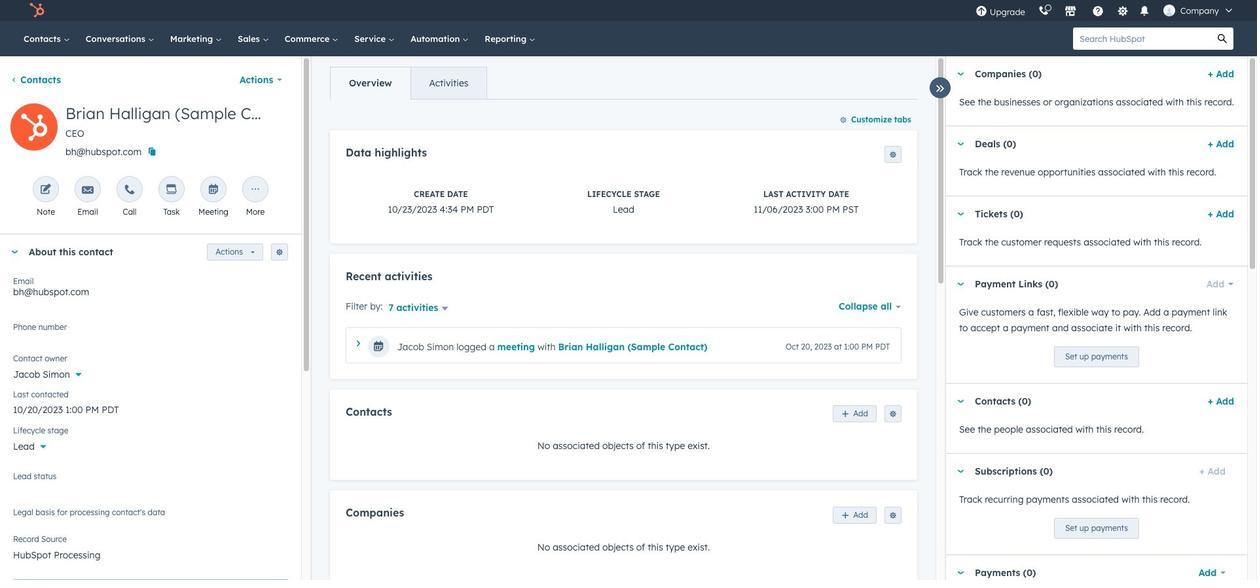 Task type: describe. For each thing, give the bounding box(es) containing it.
call image
[[124, 184, 136, 196]]

jacob simon image
[[1163, 5, 1175, 16]]

email image
[[82, 184, 94, 196]]

-- text field
[[13, 397, 288, 418]]

marketplaces image
[[1064, 6, 1076, 18]]

task image
[[166, 184, 177, 196]]



Task type: vqa. For each thing, say whether or not it's contained in the screenshot.
first you're from the right
no



Task type: locate. For each thing, give the bounding box(es) containing it.
meeting image
[[208, 184, 219, 196]]

more image
[[249, 184, 261, 196]]

0 vertical spatial caret image
[[957, 212, 964, 216]]

None text field
[[13, 320, 288, 346]]

note image
[[40, 184, 52, 196]]

alert
[[13, 580, 288, 580]]

2 caret image from the top
[[957, 282, 964, 286]]

caret image
[[957, 72, 964, 76], [957, 142, 964, 146], [10, 250, 18, 254], [357, 341, 360, 347], [957, 400, 964, 403], [957, 470, 964, 473], [957, 571, 964, 574]]

manage card settings image
[[276, 249, 283, 257]]

1 caret image from the top
[[957, 212, 964, 216]]

caret image
[[957, 212, 964, 216], [957, 282, 964, 286]]

Search HubSpot search field
[[1073, 27, 1211, 50]]

1 vertical spatial caret image
[[957, 282, 964, 286]]

menu
[[969, 0, 1241, 21]]

navigation
[[330, 67, 487, 100]]



